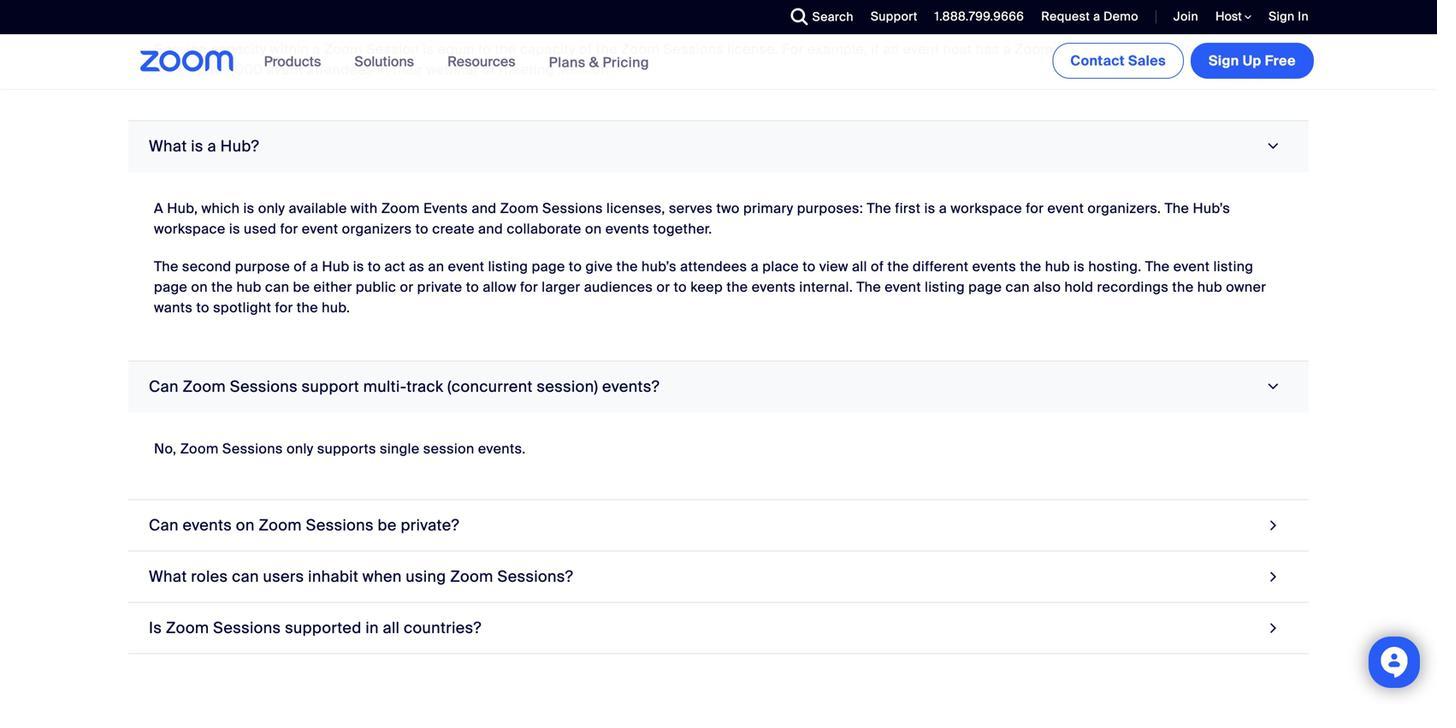 Task type: describe. For each thing, give the bounding box(es) containing it.
to right wants
[[196, 299, 210, 317]]

can for can zoom sessions support multi-track (concurrent session) events?
[[149, 377, 179, 397]]

is zoom sessions supported in all countries? button
[[128, 603, 1310, 654]]

the right the keep
[[727, 278, 748, 296]]

event left host
[[903, 40, 940, 58]]

create
[[432, 220, 475, 238]]

collaborate
[[507, 220, 582, 238]]

primary
[[744, 199, 794, 217]]

sessions inside dropdown button
[[230, 377, 298, 397]]

internal.
[[800, 278, 854, 296]]

0 horizontal spatial 1,000
[[226, 61, 263, 79]]

act
[[385, 258, 406, 276]]

audiences
[[584, 278, 653, 296]]

attendees inside session capacity within a zoom session is equal to the capacity of the zoom sessions license. for example, if an event host has a zoom sessions 1,000 license, they can have up to 1,000 event attendees in their webinar or meeting session.
[[307, 61, 374, 79]]

can left also
[[1006, 278, 1030, 296]]

is right first
[[925, 199, 936, 217]]

all inside the second purpose of a hub is to act as an event listing page to give the hub's attendees a place to view all of the different events the hub is hosting. the event listing page on the hub can be either public or private to allow for larger audiences or to keep the events internal. the event listing page can also hold recordings the hub owner wants to spotlight for the hub.
[[853, 258, 868, 276]]

they
[[1217, 40, 1245, 58]]

users
[[263, 567, 304, 587]]

their
[[393, 61, 423, 79]]

hosting.
[[1089, 258, 1142, 276]]

right image for using
[[1266, 565, 1282, 588]]

hold
[[1065, 278, 1094, 296]]

2 horizontal spatial or
[[657, 278, 671, 296]]

zoom logo image
[[140, 50, 234, 72]]

the up audiences at the left
[[617, 258, 638, 276]]

public
[[356, 278, 397, 296]]

1 vertical spatial and
[[478, 220, 503, 238]]

on inside a hub, which is only available with zoom events and zoom sessions licenses, serves two primary purposes: the first is a workspace for event organizers. the hub's workspace is used for event organizers to create and collaborate on events together.
[[585, 220, 602, 238]]

webinar
[[427, 61, 479, 79]]

can zoom sessions support multi-track (concurrent session) events?
[[149, 377, 660, 397]]

a
[[154, 199, 163, 217]]

events
[[424, 199, 468, 217]]

1 horizontal spatial only
[[287, 440, 314, 458]]

inhabit
[[308, 567, 359, 587]]

has
[[976, 40, 1000, 58]]

of inside session capacity within a zoom session is equal to the capacity of the zoom sessions license. for example, if an event host has a zoom sessions 1,000 license, they can have up to 1,000 event attendees in their webinar or meeting session.
[[580, 40, 593, 58]]

solutions
[[355, 53, 414, 71]]

spotlight
[[213, 299, 272, 317]]

to left the keep
[[674, 278, 687, 296]]

0 horizontal spatial hub
[[237, 278, 262, 296]]

2 capacity from the left
[[520, 40, 576, 58]]

a right has
[[1004, 40, 1012, 58]]

2 horizontal spatial of
[[871, 258, 884, 276]]

contact sales
[[1071, 52, 1167, 70]]

event up private
[[448, 258, 485, 276]]

the down second
[[211, 278, 233, 296]]

the up session.
[[596, 40, 618, 58]]

sign up free button
[[1191, 43, 1315, 79]]

plans
[[549, 53, 586, 71]]

event down "different"
[[885, 278, 922, 296]]

no, zoom sessions only supports single session events.
[[154, 440, 526, 458]]

2 session from the left
[[366, 40, 420, 58]]

plans & pricing
[[549, 53, 650, 71]]

is up the used
[[244, 199, 255, 217]]

is inside "dropdown button"
[[191, 136, 204, 156]]

demo
[[1104, 9, 1139, 24]]

licenses,
[[607, 199, 666, 217]]

request a demo
[[1042, 9, 1139, 24]]

allow
[[483, 278, 517, 296]]

search
[[813, 9, 854, 25]]

contact
[[1071, 52, 1126, 70]]

different
[[913, 258, 969, 276]]

event down within
[[267, 61, 303, 79]]

the right internal.
[[857, 278, 882, 296]]

for right spotlight
[[275, 299, 293, 317]]

in
[[1299, 9, 1310, 24]]

up
[[1243, 52, 1262, 70]]

events down place on the right of page
[[752, 278, 796, 296]]

can down purpose
[[265, 278, 290, 296]]

0 horizontal spatial of
[[294, 258, 307, 276]]

keep
[[691, 278, 723, 296]]

roles
[[191, 567, 228, 587]]

1 horizontal spatial page
[[532, 258, 566, 276]]

the left second
[[154, 258, 179, 276]]

zoom right &
[[621, 40, 660, 58]]

zoom right no,
[[180, 440, 219, 458]]

to left give
[[569, 258, 582, 276]]

host button
[[1216, 9, 1252, 25]]

using
[[406, 567, 446, 587]]

to right equal
[[478, 40, 491, 58]]

private?
[[401, 516, 460, 535]]

products
[[264, 53, 321, 71]]

for right the used
[[280, 220, 298, 238]]

supports
[[317, 440, 376, 458]]

supported
[[285, 618, 362, 638]]

right image inside what is a hub? "dropdown button"
[[1263, 138, 1286, 154]]

support
[[302, 377, 360, 397]]

to left view at the top right of the page
[[803, 258, 816, 276]]

zoom right 'products'
[[324, 40, 363, 58]]

products button
[[264, 34, 329, 89]]

zoom up the organizers
[[381, 199, 420, 217]]

session.
[[558, 61, 613, 79]]

right image for private?
[[1266, 514, 1282, 537]]

sessions inside a hub, which is only available with zoom events and zoom sessions licenses, serves two primary purposes: the first is a workspace for event organizers. the hub's workspace is used for event organizers to create and collaborate on events together.
[[543, 199, 603, 217]]

search button
[[779, 0, 858, 34]]

give
[[586, 258, 613, 276]]

used
[[244, 220, 277, 238]]

together.
[[653, 220, 713, 238]]

an inside the second purpose of a hub is to act as an event listing page to give the hub's attendees a place to view all of the different events the hub is hosting. the event listing page on the hub can be either public or private to allow for larger audiences or to keep the events internal. the event listing page can also hold recordings the hub owner wants to spotlight for the hub.
[[428, 258, 445, 276]]

sales
[[1129, 52, 1167, 70]]

can events on zoom sessions be private? button
[[128, 500, 1310, 552]]

available
[[289, 199, 347, 217]]

events right "different"
[[973, 258, 1017, 276]]

when
[[363, 567, 402, 587]]

what roles can users inhabit when using zoom sessions?
[[149, 567, 574, 587]]

an inside session capacity within a zoom session is equal to the capacity of the zoom sessions license. for example, if an event host has a zoom sessions 1,000 license, they can have up to 1,000 event attendees in their webinar or meeting session.
[[884, 40, 900, 58]]

what for what is a hub?
[[149, 136, 187, 156]]

host
[[944, 40, 973, 58]]

session)
[[537, 377, 599, 397]]

request
[[1042, 9, 1091, 24]]

purpose
[[235, 258, 290, 276]]

to left allow
[[466, 278, 479, 296]]

serves
[[669, 199, 713, 217]]

organizers.
[[1088, 199, 1162, 217]]

event left organizers.
[[1048, 199, 1085, 217]]

a hub, which is only available with zoom events and zoom sessions licenses, serves two primary purposes: the first is a workspace for event organizers. the hub's workspace is used for event organizers to create and collaborate on events together.
[[154, 199, 1231, 238]]

a right within
[[313, 40, 321, 58]]

multi-
[[364, 377, 407, 397]]

if
[[872, 40, 880, 58]]

session
[[423, 440, 475, 458]]

organizers
[[342, 220, 412, 238]]

countries?
[[404, 618, 482, 638]]

2 horizontal spatial page
[[969, 278, 1003, 296]]

view
[[820, 258, 849, 276]]

events inside a hub, which is only available with zoom events and zoom sessions licenses, serves two primary purposes: the first is a workspace for event organizers. the hub's workspace is used for event organizers to create and collaborate on events together.
[[606, 220, 650, 238]]

can for can events on zoom sessions be private?
[[149, 516, 179, 535]]

the second purpose of a hub is to act as an event listing page to give the hub's attendees a place to view all of the different events the hub is hosting. the event listing page on the hub can be either public or private to allow for larger audiences or to keep the events internal. the event listing page can also hold recordings the hub owner wants to spotlight for the hub.
[[154, 258, 1267, 317]]

to right the up
[[209, 61, 223, 79]]

with
[[351, 199, 378, 217]]

a left hub
[[311, 258, 319, 276]]

second
[[182, 258, 232, 276]]

either
[[314, 278, 352, 296]]

larger
[[542, 278, 581, 296]]

sign in
[[1269, 9, 1310, 24]]

free
[[1266, 52, 1297, 70]]

(concurrent
[[448, 377, 533, 397]]

in inside session capacity within a zoom session is equal to the capacity of the zoom sessions license. for example, if an event host has a zoom sessions 1,000 license, they can have up to 1,000 event attendees in their webinar or meeting session.
[[377, 61, 389, 79]]



Task type: locate. For each thing, give the bounding box(es) containing it.
is down which
[[229, 220, 240, 238]]

0 horizontal spatial sign
[[1209, 52, 1240, 70]]

hub,
[[167, 199, 198, 217]]

hub's
[[1194, 199, 1231, 217]]

a left hub? at the top left of page
[[208, 136, 217, 156]]

meeting
[[500, 61, 554, 79]]

private
[[417, 278, 463, 296]]

what is a hub? button
[[128, 121, 1310, 172]]

meetings navigation
[[1050, 34, 1318, 82]]

banner containing contact sales
[[120, 34, 1318, 90]]

is
[[423, 40, 434, 58], [191, 136, 204, 156], [244, 199, 255, 217], [925, 199, 936, 217], [229, 220, 240, 238], [353, 258, 364, 276], [1074, 258, 1085, 276]]

0 vertical spatial an
[[884, 40, 900, 58]]

the
[[867, 199, 892, 217], [1165, 199, 1190, 217], [154, 258, 179, 276], [1146, 258, 1170, 276], [857, 278, 882, 296]]

sign inside button
[[1209, 52, 1240, 70]]

in right "supported" on the left bottom of the page
[[366, 618, 379, 638]]

0 horizontal spatial be
[[293, 278, 310, 296]]

0 vertical spatial all
[[853, 258, 868, 276]]

what inside "dropdown button"
[[149, 136, 187, 156]]

1 horizontal spatial capacity
[[520, 40, 576, 58]]

0 vertical spatial only
[[258, 199, 285, 217]]

can right they
[[1249, 40, 1273, 58]]

the left first
[[867, 199, 892, 217]]

1 capacity from the left
[[211, 40, 267, 58]]

in left their
[[377, 61, 389, 79]]

1 horizontal spatial or
[[483, 61, 496, 79]]

be left private?
[[378, 516, 397, 535]]

2 can from the top
[[149, 516, 179, 535]]

which
[[202, 199, 240, 217]]

or down 'hub's'
[[657, 278, 671, 296]]

wants
[[154, 299, 193, 317]]

on inside the second purpose of a hub is to act as an event listing page to give the hub's attendees a place to view all of the different events the hub is hosting. the event listing page on the hub can be either public or private to allow for larger audiences or to keep the events internal. the event listing page can also hold recordings the hub owner wants to spotlight for the hub.
[[191, 278, 208, 296]]

of up session.
[[580, 40, 593, 58]]

sign for sign in
[[1269, 9, 1295, 24]]

can right the roles
[[232, 567, 259, 587]]

for right allow
[[520, 278, 538, 296]]

be inside the second purpose of a hub is to act as an event listing page to give the hub's attendees a place to view all of the different events the hub is hosting. the event listing page on the hub can be either public or private to allow for larger audiences or to keep the events internal. the event listing page can also hold recordings the hub owner wants to spotlight for the hub.
[[293, 278, 310, 296]]

listing up allow
[[488, 258, 528, 276]]

zoom down wants
[[183, 377, 226, 397]]

right image for (concurrent
[[1263, 379, 1286, 395]]

hub up spotlight
[[237, 278, 262, 296]]

2 vertical spatial on
[[236, 516, 255, 535]]

sign left up on the right of page
[[1209, 52, 1240, 70]]

track
[[407, 377, 444, 397]]

can inside session capacity within a zoom session is equal to the capacity of the zoom sessions license. for example, if an event host has a zoom sessions 1,000 license, they can have up to 1,000 event attendees in their webinar or meeting session.
[[1249, 40, 1273, 58]]

0 horizontal spatial attendees
[[307, 61, 374, 79]]

to left act
[[368, 258, 381, 276]]

zoom right is
[[166, 618, 209, 638]]

can inside dropdown button
[[149, 516, 179, 535]]

workspace up "different"
[[951, 199, 1023, 217]]

only inside a hub, which is only available with zoom events and zoom sessions licenses, serves two primary purposes: the first is a workspace for event organizers. the hub's workspace is used for event organizers to create and collaborate on events together.
[[258, 199, 285, 217]]

hub up also
[[1046, 258, 1071, 276]]

have
[[154, 61, 186, 79]]

1 vertical spatial an
[[428, 258, 445, 276]]

what inside dropdown button
[[149, 567, 187, 587]]

1 horizontal spatial session
[[366, 40, 420, 58]]

zoom right using
[[450, 567, 494, 587]]

resources button
[[448, 34, 524, 89]]

as
[[409, 258, 425, 276]]

can inside dropdown button
[[149, 377, 179, 397]]

the left hub.
[[297, 299, 318, 317]]

2 horizontal spatial listing
[[1214, 258, 1254, 276]]

sign in link
[[1257, 0, 1318, 34], [1269, 9, 1310, 24]]

1 vertical spatial workspace
[[154, 220, 226, 238]]

is
[[149, 618, 162, 638]]

0 horizontal spatial only
[[258, 199, 285, 217]]

1 vertical spatial can
[[149, 516, 179, 535]]

zoom up users
[[259, 516, 302, 535]]

hub
[[322, 258, 350, 276]]

0 vertical spatial and
[[472, 199, 497, 217]]

can inside dropdown button
[[232, 567, 259, 587]]

is up hold
[[1074, 258, 1085, 276]]

events
[[606, 220, 650, 238], [973, 258, 1017, 276], [752, 278, 796, 296], [183, 516, 232, 535]]

0 vertical spatial can
[[149, 377, 179, 397]]

0 vertical spatial in
[[377, 61, 389, 79]]

example,
[[808, 40, 868, 58]]

license.
[[728, 40, 779, 58]]

0 horizontal spatial page
[[154, 278, 188, 296]]

events up the roles
[[183, 516, 232, 535]]

of right view at the top right of the page
[[871, 258, 884, 276]]

hub left the owner
[[1198, 278, 1223, 296]]

capacity left within
[[211, 40, 267, 58]]

session capacity within a zoom session is equal to the capacity of the zoom sessions license. for example, if an event host has a zoom sessions 1,000 license, they can have up to 1,000 event attendees in their webinar or meeting session.
[[154, 40, 1273, 79]]

1 vertical spatial what
[[149, 567, 187, 587]]

attendees up the keep
[[681, 258, 748, 276]]

the up the meeting
[[495, 40, 517, 58]]

page up wants
[[154, 278, 188, 296]]

2 horizontal spatial on
[[585, 220, 602, 238]]

0 horizontal spatial workspace
[[154, 220, 226, 238]]

tab list
[[128, 0, 1310, 654]]

0 horizontal spatial session
[[154, 40, 207, 58]]

1 vertical spatial only
[[287, 440, 314, 458]]

event down the 'hub's'
[[1174, 258, 1211, 276]]

attendees down within
[[307, 61, 374, 79]]

zoom inside dropdown button
[[183, 377, 226, 397]]

0 horizontal spatial or
[[400, 278, 414, 296]]

1 horizontal spatial be
[[378, 516, 397, 535]]

right image
[[1266, 617, 1282, 640]]

session up have
[[154, 40, 207, 58]]

all right view at the top right of the page
[[853, 258, 868, 276]]

0 vertical spatial workspace
[[951, 199, 1023, 217]]

can
[[1249, 40, 1273, 58], [265, 278, 290, 296], [1006, 278, 1030, 296], [232, 567, 259, 587]]

the right recordings
[[1173, 278, 1195, 296]]

attendees inside the second purpose of a hub is to act as an event listing page to give the hub's attendees a place to view all of the different events the hub is hosting. the event listing page on the hub can be either public or private to allow for larger audiences or to keep the events internal. the event listing page can also hold recordings the hub owner wants to spotlight for the hub.
[[681, 258, 748, 276]]

1 horizontal spatial hub
[[1046, 258, 1071, 276]]

is right hub
[[353, 258, 364, 276]]

is inside session capacity within a zoom session is equal to the capacity of the zoom sessions license. for example, if an event host has a zoom sessions 1,000 license, they can have up to 1,000 event attendees in their webinar or meeting session.
[[423, 40, 434, 58]]

all inside is zoom sessions supported in all countries? dropdown button
[[383, 618, 400, 638]]

session
[[154, 40, 207, 58], [366, 40, 420, 58]]

1 vertical spatial in
[[366, 618, 379, 638]]

the up recordings
[[1146, 258, 1170, 276]]

all left countries?
[[383, 618, 400, 638]]

in
[[377, 61, 389, 79], [366, 618, 379, 638]]

1 horizontal spatial attendees
[[681, 258, 748, 276]]

0 vertical spatial 1,000
[[1122, 40, 1158, 58]]

can events on zoom sessions be private?
[[149, 516, 460, 535]]

two
[[717, 199, 740, 217]]

or
[[483, 61, 496, 79], [400, 278, 414, 296], [657, 278, 671, 296]]

support
[[871, 9, 918, 24]]

can down no,
[[149, 516, 179, 535]]

within
[[270, 40, 309, 58]]

be inside dropdown button
[[378, 516, 397, 535]]

right image inside what roles can users inhabit when using zoom sessions? dropdown button
[[1266, 565, 1282, 588]]

resources
[[448, 53, 516, 71]]

pricing
[[603, 53, 650, 71]]

1 vertical spatial all
[[383, 618, 400, 638]]

what roles can users inhabit when using zoom sessions? button
[[128, 552, 1310, 603]]

sessions?
[[498, 567, 574, 587]]

is left hub? at the top left of page
[[191, 136, 204, 156]]

capacity
[[211, 40, 267, 58], [520, 40, 576, 58]]

for up also
[[1026, 199, 1044, 217]]

capacity up the meeting
[[520, 40, 576, 58]]

sign for sign up free
[[1209, 52, 1240, 70]]

the up also
[[1021, 258, 1042, 276]]

page down "different"
[[969, 278, 1003, 296]]

an right 'if'
[[884, 40, 900, 58]]

1 horizontal spatial sign
[[1269, 9, 1295, 24]]

only up the used
[[258, 199, 285, 217]]

1 vertical spatial attendees
[[681, 258, 748, 276]]

1 vertical spatial on
[[191, 278, 208, 296]]

1,000 down demo
[[1122, 40, 1158, 58]]

and
[[472, 199, 497, 217], [478, 220, 503, 238]]

no,
[[154, 440, 177, 458]]

be left either
[[293, 278, 310, 296]]

be
[[293, 278, 310, 296], [378, 516, 397, 535]]

banner
[[120, 34, 1318, 90]]

page up 'larger'
[[532, 258, 566, 276]]

events?
[[603, 377, 660, 397]]

1,000 right the up
[[226, 61, 263, 79]]

a left demo
[[1094, 9, 1101, 24]]

tab list containing what is a hub?
[[128, 0, 1310, 654]]

0 horizontal spatial listing
[[488, 258, 528, 276]]

solutions button
[[355, 34, 422, 89]]

listing up the owner
[[1214, 258, 1254, 276]]

1 horizontal spatial workspace
[[951, 199, 1023, 217]]

event down "available"
[[302, 220, 338, 238]]

a right first
[[940, 199, 948, 217]]

zoom down request on the top right of page
[[1015, 40, 1054, 58]]

0 horizontal spatial capacity
[[211, 40, 267, 58]]

first
[[896, 199, 921, 217]]

session up their
[[366, 40, 420, 58]]

1 what from the top
[[149, 136, 187, 156]]

1 vertical spatial 1,000
[[226, 61, 263, 79]]

1 horizontal spatial 1,000
[[1122, 40, 1158, 58]]

or inside session capacity within a zoom session is equal to the capacity of the zoom sessions license. for example, if an event host has a zoom sessions 1,000 license, they can have up to 1,000 event attendees in their webinar or meeting session.
[[483, 61, 496, 79]]

host
[[1216, 9, 1245, 24]]

workspace down hub,
[[154, 220, 226, 238]]

up
[[189, 61, 206, 79]]

0 vertical spatial what
[[149, 136, 187, 156]]

0 vertical spatial attendees
[[307, 61, 374, 79]]

1.888.799.9666
[[935, 9, 1025, 24]]

or right webinar
[[483, 61, 496, 79]]

can zoom sessions support multi-track (concurrent session) events? button
[[128, 362, 1310, 413]]

for
[[783, 40, 804, 58]]

sign left in
[[1269, 9, 1295, 24]]

0 vertical spatial sign
[[1269, 9, 1295, 24]]

0 horizontal spatial on
[[191, 278, 208, 296]]

1 horizontal spatial all
[[853, 258, 868, 276]]

a left place on the right of page
[[751, 258, 759, 276]]

0 vertical spatial on
[[585, 220, 602, 238]]

what is a hub?
[[149, 136, 259, 156]]

hub
[[1046, 258, 1071, 276], [237, 278, 262, 296], [1198, 278, 1223, 296]]

the left the 'hub's'
[[1165, 199, 1190, 217]]

a
[[1094, 9, 1101, 24], [313, 40, 321, 58], [1004, 40, 1012, 58], [208, 136, 217, 156], [940, 199, 948, 217], [311, 258, 319, 276], [751, 258, 759, 276]]

and right create
[[478, 220, 503, 238]]

or down as
[[400, 278, 414, 296]]

what for what roles can users inhabit when using zoom sessions?
[[149, 567, 187, 587]]

a inside "dropdown button"
[[208, 136, 217, 156]]

1 can from the top
[[149, 377, 179, 397]]

in inside dropdown button
[[366, 618, 379, 638]]

1 horizontal spatial on
[[236, 516, 255, 535]]

right image inside 'can events on zoom sessions be private?' dropdown button
[[1266, 514, 1282, 537]]

to
[[478, 40, 491, 58], [209, 61, 223, 79], [416, 220, 429, 238], [368, 258, 381, 276], [569, 258, 582, 276], [803, 258, 816, 276], [466, 278, 479, 296], [674, 278, 687, 296], [196, 299, 210, 317]]

to left create
[[416, 220, 429, 238]]

can up no,
[[149, 377, 179, 397]]

license,
[[1162, 40, 1213, 58]]

1 vertical spatial be
[[378, 516, 397, 535]]

2 what from the top
[[149, 567, 187, 587]]

join
[[1174, 9, 1199, 24]]

sign up free
[[1209, 52, 1297, 70]]

zoom up collaborate
[[500, 199, 539, 217]]

of left hub
[[294, 258, 307, 276]]

1 vertical spatial sign
[[1209, 52, 1240, 70]]

request a demo link
[[1029, 0, 1143, 34], [1042, 9, 1139, 24]]

listing down "different"
[[925, 278, 965, 296]]

0 horizontal spatial an
[[428, 258, 445, 276]]

a inside a hub, which is only available with zoom events and zoom sessions licenses, serves two primary purposes: the first is a workspace for event organizers. the hub's workspace is used for event organizers to create and collaborate on events together.
[[940, 199, 948, 217]]

right image
[[1263, 138, 1286, 154], [1263, 379, 1286, 395], [1266, 514, 1282, 537], [1266, 565, 1282, 588]]

hub.
[[322, 299, 350, 317]]

hub?
[[221, 136, 259, 156]]

contact sales link
[[1053, 43, 1185, 79]]

0 horizontal spatial all
[[383, 618, 400, 638]]

can
[[149, 377, 179, 397], [149, 516, 179, 535]]

what
[[149, 136, 187, 156], [149, 567, 187, 587]]

0 vertical spatial be
[[293, 278, 310, 296]]

place
[[763, 258, 799, 276]]

hub's
[[642, 258, 677, 276]]

1 horizontal spatial listing
[[925, 278, 965, 296]]

1 horizontal spatial of
[[580, 40, 593, 58]]

1 horizontal spatial an
[[884, 40, 900, 58]]

an right as
[[428, 258, 445, 276]]

right image inside can zoom sessions support multi-track (concurrent session) events? dropdown button
[[1263, 379, 1286, 395]]

on inside 'can events on zoom sessions be private?' dropdown button
[[236, 516, 255, 535]]

also
[[1034, 278, 1062, 296]]

1 session from the left
[[154, 40, 207, 58]]

product information navigation
[[251, 34, 662, 90]]

events inside dropdown button
[[183, 516, 232, 535]]

the left "different"
[[888, 258, 910, 276]]

2 horizontal spatial hub
[[1198, 278, 1223, 296]]

purposes:
[[797, 199, 864, 217]]

to inside a hub, which is only available with zoom events and zoom sessions licenses, serves two primary purposes: the first is a workspace for event organizers. the hub's workspace is used for event organizers to create and collaborate on events together.
[[416, 220, 429, 238]]



Task type: vqa. For each thing, say whether or not it's contained in the screenshot.
option group
no



